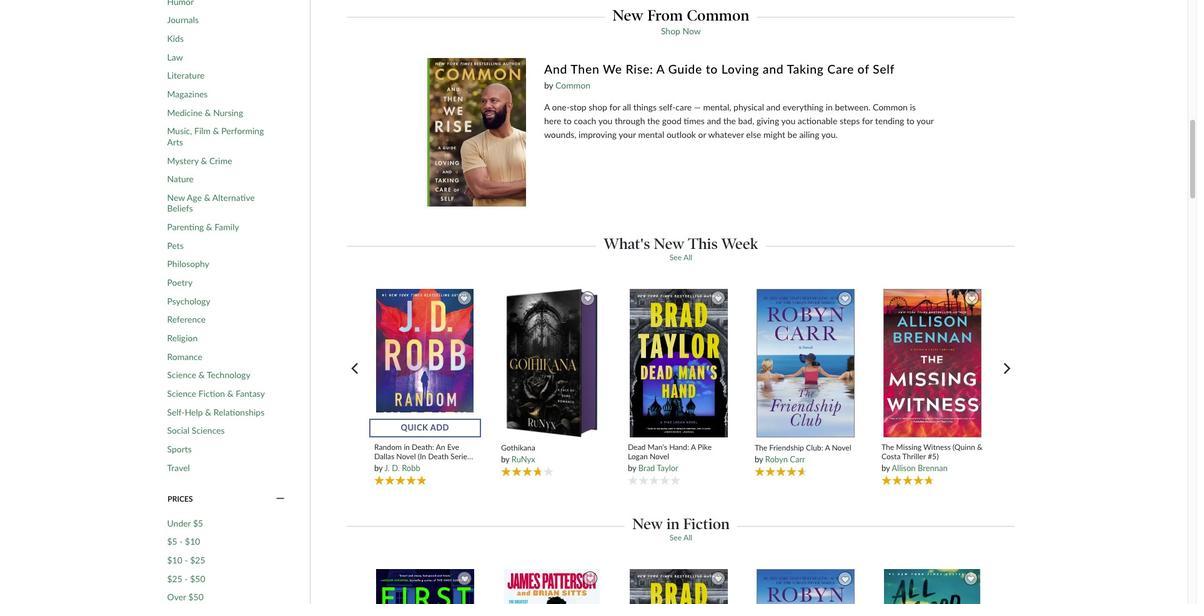 Task type: vqa. For each thing, say whether or not it's contained in the screenshot.
"$25" inside the $10 - $25 link
yes



Task type: locate. For each thing, give the bounding box(es) containing it.
robyn
[[765, 455, 788, 465]]

$50 right over
[[188, 593, 204, 603]]

1 horizontal spatial novel
[[650, 453, 669, 462]]

nature
[[167, 174, 194, 184]]

$5 down under
[[167, 537, 177, 548]]

1 vertical spatial in
[[404, 443, 410, 452]]

1 dead man's hand: a pike logan novel image from the top
[[629, 288, 729, 438]]

a right rise: at top
[[657, 62, 665, 76]]

new up beliefs
[[167, 192, 185, 203]]

a right club:
[[825, 444, 830, 453]]

novel up j. d. robb link
[[396, 453, 416, 462]]

1 horizontal spatial in
[[667, 516, 680, 534]]

0 vertical spatial -
[[180, 537, 183, 548]]

an
[[436, 443, 445, 452]]

new for age
[[167, 192, 185, 203]]

self-help & relationships link
[[167, 407, 265, 418]]

2 horizontal spatial common
[[873, 102, 908, 113]]

arts
[[167, 137, 183, 147]]

$50 inside '$25 - $50' link
[[190, 574, 205, 585]]

$25 up $25 - $50
[[190, 556, 205, 566]]

psychology
[[167, 296, 211, 307]]

sciences
[[192, 426, 225, 437]]

in for death:
[[404, 443, 410, 452]]

a left pike
[[691, 443, 696, 452]]

novel down man's at the right
[[650, 453, 669, 462]]

to down is on the top of page
[[907, 116, 915, 127]]

0 horizontal spatial in
[[404, 443, 410, 452]]

2 vertical spatial in
[[667, 516, 680, 534]]

by left robyn
[[755, 455, 763, 465]]

travel link
[[167, 463, 190, 474]]

your
[[917, 116, 934, 127], [619, 130, 636, 140]]

0 horizontal spatial fiction
[[199, 389, 225, 399]]

by down gothikana
[[501, 455, 510, 465]]

allison brennan link
[[892, 464, 948, 474]]

common
[[687, 6, 750, 24], [556, 80, 591, 91], [873, 102, 908, 113]]

novel
[[832, 444, 852, 453], [396, 453, 416, 462], [650, 453, 669, 462]]

0 vertical spatial see all link
[[670, 253, 692, 263]]

$5 - $10
[[167, 537, 200, 548]]

for left all
[[610, 102, 621, 113]]

gothikana link
[[501, 444, 603, 453]]

- up $25 - $50
[[185, 556, 188, 566]]

a one-stop shop for all things self-care — mental, physical and everything in between. common is here to coach you through the good times and the bad, giving you actionable steps for tending to your wounds, improving your mental outlook or whatever else might be ailing you.
[[544, 102, 934, 140]]

allison
[[892, 464, 916, 474]]

the up "costa"
[[882, 443, 895, 452]]

hand:
[[669, 443, 689, 452]]

2 vertical spatial common
[[873, 102, 908, 113]]

1 vertical spatial science
[[167, 389, 196, 399]]

0 horizontal spatial the
[[755, 444, 768, 453]]

giving
[[757, 116, 779, 127]]

and left taking on the right of page
[[763, 62, 784, 76]]

0 horizontal spatial $5
[[167, 537, 177, 548]]

by down "costa"
[[882, 464, 890, 474]]

new down brad on the right of the page
[[632, 516, 663, 534]]

& right film
[[213, 126, 219, 136]]

of
[[858, 62, 870, 76]]

0 vertical spatial dead man's hand: a pike logan novel image
[[629, 288, 729, 438]]

missing
[[896, 443, 922, 452]]

0 horizontal spatial novel
[[396, 453, 416, 462]]

times
[[684, 116, 705, 127]]

week
[[722, 235, 758, 253]]

0 horizontal spatial you
[[598, 116, 613, 127]]

novel inside random in death: an eve dallas novel (in death series #58)
[[396, 453, 416, 462]]

what's new this week see all
[[604, 235, 758, 263]]

see
[[670, 253, 682, 263], [670, 534, 682, 543]]

1 vertical spatial see
[[670, 534, 682, 543]]

science up self-
[[167, 389, 196, 399]]

shop now link
[[661, 26, 701, 36]]

holmes, marple & poe: the greatest crime-solving team of the twenty-first century image
[[504, 569, 601, 605]]

0 horizontal spatial for
[[610, 102, 621, 113]]

& up science fiction & fantasy
[[199, 370, 205, 381]]

you down shop
[[598, 116, 613, 127]]

1 vertical spatial $50
[[188, 593, 204, 603]]

- for $5
[[180, 537, 183, 548]]

robb
[[402, 464, 420, 474]]

in left death:
[[404, 443, 410, 452]]

physical
[[734, 102, 764, 113]]

2 all from the top
[[684, 534, 692, 543]]

1 horizontal spatial $10
[[185, 537, 200, 548]]

1 horizontal spatial fiction
[[683, 516, 730, 534]]

novel inside dead man's hand: a pike logan novel by brad taylor
[[650, 453, 669, 462]]

science for science fiction & fantasy
[[167, 389, 196, 399]]

$10 down $5 - $10 link
[[167, 556, 182, 566]]

1 horizontal spatial $25
[[190, 556, 205, 566]]

$5 - $10 link
[[167, 537, 200, 548]]

1 see from the top
[[670, 253, 682, 263]]

1 all from the top
[[684, 253, 692, 263]]

1 vertical spatial $25
[[167, 574, 182, 585]]

novel right club:
[[832, 444, 852, 453]]

0 vertical spatial the friendship club: a novel image
[[756, 289, 856, 439]]

dallas
[[374, 453, 394, 462]]

a inside and then we rise: a guide to loving and taking care of self by common
[[657, 62, 665, 76]]

new left from
[[613, 6, 644, 24]]

1 horizontal spatial the
[[724, 116, 736, 127]]

0 vertical spatial common
[[687, 6, 750, 24]]

& right help on the left bottom
[[205, 407, 211, 418]]

to right here
[[564, 116, 572, 127]]

to right 'guide'
[[706, 62, 718, 76]]

common inside a one-stop shop for all things self-care — mental, physical and everything in between. common is here to coach you through the good times and the bad, giving you actionable steps for tending to your wounds, improving your mental outlook or whatever else might be ailing you.
[[873, 102, 908, 113]]

1 vertical spatial dead man's hand: a pike logan novel image
[[629, 569, 729, 605]]

0 vertical spatial see
[[670, 253, 682, 263]]

brennan
[[918, 464, 948, 474]]

in up actionable
[[826, 102, 833, 113]]

the for costa
[[882, 443, 895, 452]]

parenting
[[167, 222, 204, 233]]

common inside and then we rise: a guide to loving and taking care of self by common
[[556, 80, 591, 91]]

2 the from the left
[[724, 116, 736, 127]]

1 science from the top
[[167, 370, 196, 381]]

mystery & crime
[[167, 155, 232, 166]]

#58)
[[374, 462, 390, 471]]

1 vertical spatial -
[[185, 556, 188, 566]]

1 the from the left
[[648, 116, 660, 127]]

new inside new from common shop now
[[613, 6, 644, 24]]

and up the giving
[[767, 102, 781, 113]]

1 vertical spatial common
[[556, 80, 591, 91]]

& right "age"
[[204, 192, 210, 203]]

1 vertical spatial for
[[862, 116, 873, 127]]

$5
[[193, 518, 203, 529], [167, 537, 177, 548]]

self-
[[659, 102, 676, 113]]

journals
[[167, 15, 199, 25]]

0 vertical spatial and
[[763, 62, 784, 76]]

new inside new in fiction see all
[[632, 516, 663, 534]]

random in death: an eve dallas novel (in death series #58)
[[374, 443, 471, 471]]

- down under
[[180, 537, 183, 548]]

the up whatever
[[724, 116, 736, 127]]

$50 inside over $50 link
[[188, 593, 204, 603]]

alternative
[[212, 192, 255, 203]]

your down "through"
[[619, 130, 636, 140]]

—
[[694, 102, 701, 113]]

and
[[544, 62, 568, 76]]

2 horizontal spatial in
[[826, 102, 833, 113]]

mystery
[[167, 155, 199, 166]]

1 vertical spatial fiction
[[683, 516, 730, 534]]

nursing
[[213, 107, 243, 118]]

a
[[657, 62, 665, 76], [544, 102, 550, 113], [691, 443, 696, 452], [825, 444, 830, 453]]

novel for series
[[396, 453, 416, 462]]

& right (quinn
[[977, 443, 983, 452]]

add
[[430, 423, 449, 433]]

in inside random in death: an eve dallas novel (in death series #58)
[[404, 443, 410, 452]]

2 science from the top
[[167, 389, 196, 399]]

2 vertical spatial and
[[707, 116, 721, 127]]

$50
[[190, 574, 205, 585], [188, 593, 204, 603]]

the friendship club: a novel image
[[756, 289, 856, 439], [756, 570, 856, 605]]

you
[[598, 116, 613, 127], [782, 116, 796, 127]]

shop
[[589, 102, 607, 113]]

1 vertical spatial $10
[[167, 556, 182, 566]]

0 horizontal spatial common
[[556, 80, 591, 91]]

0 vertical spatial science
[[167, 370, 196, 381]]

the inside the missing witness (quinn & costa thriller #5) by allison brennan
[[882, 443, 895, 452]]

self-
[[167, 407, 185, 418]]

then
[[571, 62, 600, 76]]

new age & alternative beliefs link
[[167, 192, 271, 214]]

over $50 link
[[167, 593, 204, 604]]

random in death: an eve dallas novel (in death series #58) image
[[376, 288, 475, 438]]

common up 'tending'
[[873, 102, 908, 113]]

1 horizontal spatial common
[[687, 6, 750, 24]]

help
[[185, 407, 203, 418]]

2 see from the top
[[670, 534, 682, 543]]

and down mental,
[[707, 116, 721, 127]]

mental,
[[703, 102, 732, 113]]

for
[[610, 102, 621, 113], [862, 116, 873, 127]]

a inside the friendship club: a novel by robyn carr
[[825, 444, 830, 453]]

1 vertical spatial the friendship club: a novel image
[[756, 570, 856, 605]]

1 horizontal spatial you
[[782, 116, 796, 127]]

your right 'tending'
[[917, 116, 934, 127]]

0 vertical spatial $5
[[193, 518, 203, 529]]

$5 right under
[[193, 518, 203, 529]]

the up robyn
[[755, 444, 768, 453]]

0 horizontal spatial $10
[[167, 556, 182, 566]]

1 vertical spatial $5
[[167, 537, 177, 548]]

gothikana
[[501, 444, 535, 453]]

by down "logan"
[[628, 464, 636, 474]]

see inside new in fiction see all
[[670, 534, 682, 543]]

witness
[[924, 443, 951, 452]]

costa
[[882, 453, 901, 462]]

a left the one-
[[544, 102, 550, 113]]

pets
[[167, 240, 184, 251]]

under
[[167, 518, 191, 529]]

common up now at the right top
[[687, 6, 750, 24]]

or
[[698, 130, 706, 140]]

under $5
[[167, 518, 203, 529]]

new inside new age & alternative beliefs
[[167, 192, 185, 203]]

new for from
[[613, 6, 644, 24]]

all inside new in fiction see all
[[684, 534, 692, 543]]

& up film
[[205, 107, 211, 118]]

- down $10 - $25 link
[[185, 574, 188, 585]]

relationships
[[214, 407, 265, 418]]

the friendship club: a novel by robyn carr
[[755, 444, 852, 465]]

for right steps
[[862, 116, 873, 127]]

j. d. robb link
[[385, 464, 420, 474]]

be
[[788, 130, 797, 140]]

2 horizontal spatial to
[[907, 116, 915, 127]]

1 vertical spatial see all link
[[670, 534, 692, 543]]

dead man's hand: a pike logan novel image
[[629, 288, 729, 438], [629, 569, 729, 605]]

$50 down $10 - $25 link
[[190, 574, 205, 585]]

common inside new from common shop now
[[687, 6, 750, 24]]

and then we rise: a guide to loving and taking care of self image
[[427, 58, 526, 207]]

2 vertical spatial -
[[185, 574, 188, 585]]

all
[[623, 102, 631, 113]]

& down technology
[[227, 389, 234, 399]]

0 horizontal spatial your
[[619, 130, 636, 140]]

2 see all link from the top
[[670, 534, 692, 543]]

by down and
[[544, 80, 553, 91]]

by inside the missing witness (quinn & costa thriller #5) by allison brennan
[[882, 464, 890, 474]]

a inside a one-stop shop for all things self-care — mental, physical and everything in between. common is here to coach you through the good times and the bad, giving you actionable steps for tending to your wounds, improving your mental outlook or whatever else might be ailing you.
[[544, 102, 550, 113]]

0 vertical spatial in
[[826, 102, 833, 113]]

dead
[[628, 443, 646, 452]]

1 horizontal spatial $5
[[193, 518, 203, 529]]

social sciences
[[167, 426, 225, 437]]

medicine
[[167, 107, 203, 118]]

0 vertical spatial $50
[[190, 574, 205, 585]]

1 horizontal spatial to
[[706, 62, 718, 76]]

0 horizontal spatial the
[[648, 116, 660, 127]]

fiction inside new in fiction see all
[[683, 516, 730, 534]]

prices
[[168, 495, 193, 505]]

by inside gothikana by runyx
[[501, 455, 510, 465]]

$10 inside $10 - $25 link
[[167, 556, 182, 566]]

1 vertical spatial and
[[767, 102, 781, 113]]

common down then
[[556, 80, 591, 91]]

the
[[882, 443, 895, 452], [755, 444, 768, 453]]

science for science & technology
[[167, 370, 196, 381]]

2 horizontal spatial novel
[[832, 444, 852, 453]]

0 vertical spatial $10
[[185, 537, 200, 548]]

& inside new age & alternative beliefs
[[204, 192, 210, 203]]

and
[[763, 62, 784, 76], [767, 102, 781, 113], [707, 116, 721, 127]]

you up 'be'
[[782, 116, 796, 127]]

$10 up $10 - $25
[[185, 537, 200, 548]]

by inside the friendship club: a novel by robyn carr
[[755, 455, 763, 465]]

0 vertical spatial all
[[684, 253, 692, 263]]

$25 up over
[[167, 574, 182, 585]]

the up mental
[[648, 116, 660, 127]]

you.
[[822, 130, 838, 140]]

& inside mystery & crime link
[[201, 155, 207, 166]]

random
[[374, 443, 402, 452]]

all inside what's new this week see all
[[684, 253, 692, 263]]

in inside a one-stop shop for all things self-care — mental, physical and everything in between. common is here to coach you through the good times and the bad, giving you actionable steps for tending to your wounds, improving your mental outlook or whatever else might be ailing you.
[[826, 102, 833, 113]]

club:
[[806, 444, 824, 453]]

& left crime
[[201, 155, 207, 166]]

in down taylor
[[667, 516, 680, 534]]

1 see all link from the top
[[670, 253, 692, 263]]

the for by
[[755, 444, 768, 453]]

good
[[662, 116, 682, 127]]

1 vertical spatial all
[[684, 534, 692, 543]]

a inside dead man's hand: a pike logan novel by brad taylor
[[691, 443, 696, 452]]

0 vertical spatial $25
[[190, 556, 205, 566]]

in inside new in fiction see all
[[667, 516, 680, 534]]

$25 inside $10 - $25 link
[[190, 556, 205, 566]]

care
[[676, 102, 692, 113]]

over
[[167, 593, 186, 603]]

1 horizontal spatial your
[[917, 116, 934, 127]]

$25
[[190, 556, 205, 566], [167, 574, 182, 585]]

new left this
[[654, 235, 685, 253]]

0 horizontal spatial $25
[[167, 574, 182, 585]]

here
[[544, 116, 561, 127]]

science down "romance" link
[[167, 370, 196, 381]]

the inside the friendship club: a novel by robyn carr
[[755, 444, 768, 453]]

technology
[[207, 370, 251, 381]]

1 horizontal spatial the
[[882, 443, 895, 452]]

& left "family" on the top left of the page
[[206, 222, 212, 233]]

runyx
[[512, 455, 535, 465]]



Task type: describe. For each thing, give the bounding box(es) containing it.
pets link
[[167, 240, 184, 251]]

brad taylor link
[[639, 464, 679, 474]]

new inside what's new this week see all
[[654, 235, 685, 253]]

kids link
[[167, 33, 184, 44]]

wounds,
[[544, 130, 577, 140]]

see all link for in
[[670, 534, 692, 543]]

by inside dead man's hand: a pike logan novel by brad taylor
[[628, 464, 636, 474]]

from
[[648, 6, 683, 24]]

new in fiction see all
[[632, 516, 730, 543]]

1 you from the left
[[598, 116, 613, 127]]

medicine & nursing
[[167, 107, 243, 118]]

2 dead man's hand: a pike logan novel image from the top
[[629, 569, 729, 605]]

1 the friendship club: a novel image from the top
[[756, 289, 856, 439]]

$25 inside '$25 - $50' link
[[167, 574, 182, 585]]

philosophy
[[167, 259, 209, 270]]

music, film & performing arts
[[167, 126, 264, 147]]

0 horizontal spatial to
[[564, 116, 572, 127]]

steps
[[840, 116, 860, 127]]

$10 - $25 link
[[167, 556, 205, 566]]

death
[[428, 453, 449, 462]]

2 you from the left
[[782, 116, 796, 127]]

& inside music, film & performing arts
[[213, 126, 219, 136]]

magazines
[[167, 89, 208, 99]]

the missing witness (quinn & costa thriller #5) image
[[883, 288, 982, 438]]

dead man's hand: a pike logan novel by brad taylor
[[628, 443, 712, 474]]

romance
[[167, 352, 202, 362]]

novel for taylor
[[650, 453, 669, 462]]

see all link for new
[[670, 253, 692, 263]]

science & technology
[[167, 370, 251, 381]]

and inside and then we rise: a guide to loving and taking care of self by common
[[763, 62, 784, 76]]

literature
[[167, 70, 205, 81]]

death:
[[412, 443, 434, 452]]

what's
[[604, 235, 650, 253]]

music, film & performing arts link
[[167, 126, 271, 148]]

first lie wins (reese's book club pick) image
[[375, 569, 475, 605]]

- for $10
[[185, 556, 188, 566]]

gothikana by runyx
[[501, 444, 535, 465]]

$10 - $25
[[167, 556, 205, 566]]

novel inside the friendship club: a novel by robyn carr
[[832, 444, 852, 453]]

d.
[[392, 464, 400, 474]]

improving
[[579, 130, 617, 140]]

loving
[[722, 62, 759, 76]]

science fiction & fantasy
[[167, 389, 265, 399]]

music,
[[167, 126, 192, 136]]

whatever
[[708, 130, 744, 140]]

all good people here: a novel image
[[884, 569, 981, 605]]

gothikana image
[[506, 289, 598, 439]]

1 horizontal spatial for
[[862, 116, 873, 127]]

literature link
[[167, 70, 205, 81]]

ailing
[[800, 130, 820, 140]]

0 vertical spatial fiction
[[199, 389, 225, 399]]

series
[[451, 453, 471, 462]]

man's
[[648, 443, 668, 452]]

outlook
[[667, 130, 696, 140]]

thriller
[[903, 453, 926, 462]]

& inside science fiction & fantasy link
[[227, 389, 234, 399]]

now
[[683, 26, 701, 36]]

brad
[[639, 464, 655, 474]]

in for fiction
[[667, 516, 680, 534]]

and then we rise: a guide to loving and taking care of self link
[[544, 61, 935, 79]]

one-
[[552, 102, 570, 113]]

sports
[[167, 444, 192, 455]]

random in death: an eve dallas novel (in death series #58) link
[[374, 443, 476, 471]]

medicine & nursing link
[[167, 107, 243, 118]]

law link
[[167, 52, 183, 63]]

- for $25
[[185, 574, 188, 585]]

0 vertical spatial for
[[610, 102, 621, 113]]

prices button
[[167, 494, 286, 506]]

& inside 'parenting & family' link
[[206, 222, 212, 233]]

social
[[167, 426, 190, 437]]

taylor
[[657, 464, 679, 474]]

& inside medicine & nursing link
[[205, 107, 211, 118]]

1 vertical spatial your
[[619, 130, 636, 140]]

& inside the missing witness (quinn & costa thriller #5) by allison brennan
[[977, 443, 983, 452]]

by left j.
[[374, 464, 383, 474]]

performing
[[221, 126, 264, 136]]

& inside science & technology link
[[199, 370, 205, 381]]

is
[[910, 102, 916, 113]]

science fiction & fantasy link
[[167, 389, 265, 400]]

2 the friendship club: a novel image from the top
[[756, 570, 856, 605]]

romance link
[[167, 352, 202, 363]]

runyx link
[[512, 455, 535, 465]]

religion link
[[167, 333, 198, 344]]

0 vertical spatial your
[[917, 116, 934, 127]]

to inside and then we rise: a guide to loving and taking care of self by common
[[706, 62, 718, 76]]

this
[[688, 235, 718, 253]]

kids
[[167, 33, 184, 44]]

eve
[[447, 443, 459, 452]]

new age & alternative beliefs
[[167, 192, 255, 214]]

quick add button
[[369, 419, 481, 438]]

everything
[[783, 102, 824, 113]]

carr
[[790, 455, 806, 465]]

science & technology link
[[167, 370, 251, 381]]

& inside 'self-help & relationships' link
[[205, 407, 211, 418]]

see inside what's new this week see all
[[670, 253, 682, 263]]

sports link
[[167, 444, 192, 455]]

(in
[[418, 453, 426, 462]]

j.
[[385, 464, 390, 474]]

new from common shop now
[[613, 6, 750, 36]]

age
[[187, 192, 202, 203]]

the missing witness (quinn & costa thriller #5) by allison brennan
[[882, 443, 983, 474]]

$10 inside $5 - $10 link
[[185, 537, 200, 548]]

stop
[[570, 102, 587, 113]]

crime
[[209, 155, 232, 166]]

tending
[[875, 116, 905, 127]]

new for in
[[632, 516, 663, 534]]

over $50
[[167, 593, 204, 603]]

parenting & family
[[167, 222, 239, 233]]

minus image
[[276, 494, 285, 506]]

by inside and then we rise: a guide to loving and taking care of self by common
[[544, 80, 553, 91]]

mystery & crime link
[[167, 155, 232, 166]]

actionable
[[798, 116, 838, 127]]



